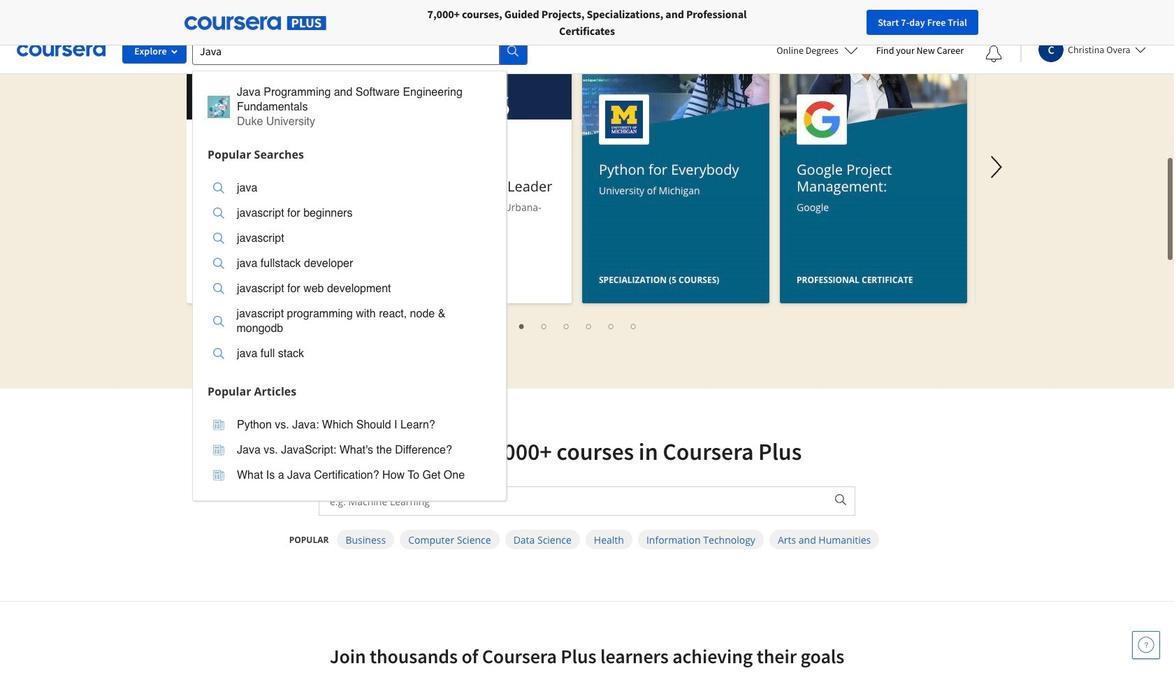 Task type: describe. For each thing, give the bounding box(es) containing it.
What do you want to learn? text field
[[192, 37, 500, 65]]

e.g. Machine Learning text field
[[319, 487, 826, 515]]

coursera plus image
[[185, 16, 326, 30]]

autocomplete results list box
[[192, 70, 507, 501]]

2 list box from the top
[[193, 404, 506, 500]]

next slide image
[[980, 150, 1014, 184]]



Task type: vqa. For each thing, say whether or not it's contained in the screenshot.
'University of Michigan' image
no



Task type: locate. For each thing, give the bounding box(es) containing it.
list
[[194, 317, 963, 334]]

1 vertical spatial list box
[[193, 404, 506, 500]]

help center image
[[1138, 637, 1155, 654]]

None search field
[[192, 37, 528, 501]]

suggestion image image
[[208, 96, 230, 118], [213, 182, 224, 194], [213, 208, 224, 219], [213, 233, 224, 244], [213, 258, 224, 269], [213, 283, 224, 294], [213, 316, 224, 327], [213, 348, 224, 359], [213, 419, 224, 431], [213, 445, 224, 456], [213, 470, 224, 481]]

1 list box from the top
[[193, 167, 506, 379]]

banner navigation
[[11, 0, 393, 28]]

coursera image
[[17, 39, 106, 62]]

list box
[[193, 167, 506, 379], [193, 404, 506, 500]]

0 vertical spatial list box
[[193, 167, 506, 379]]



